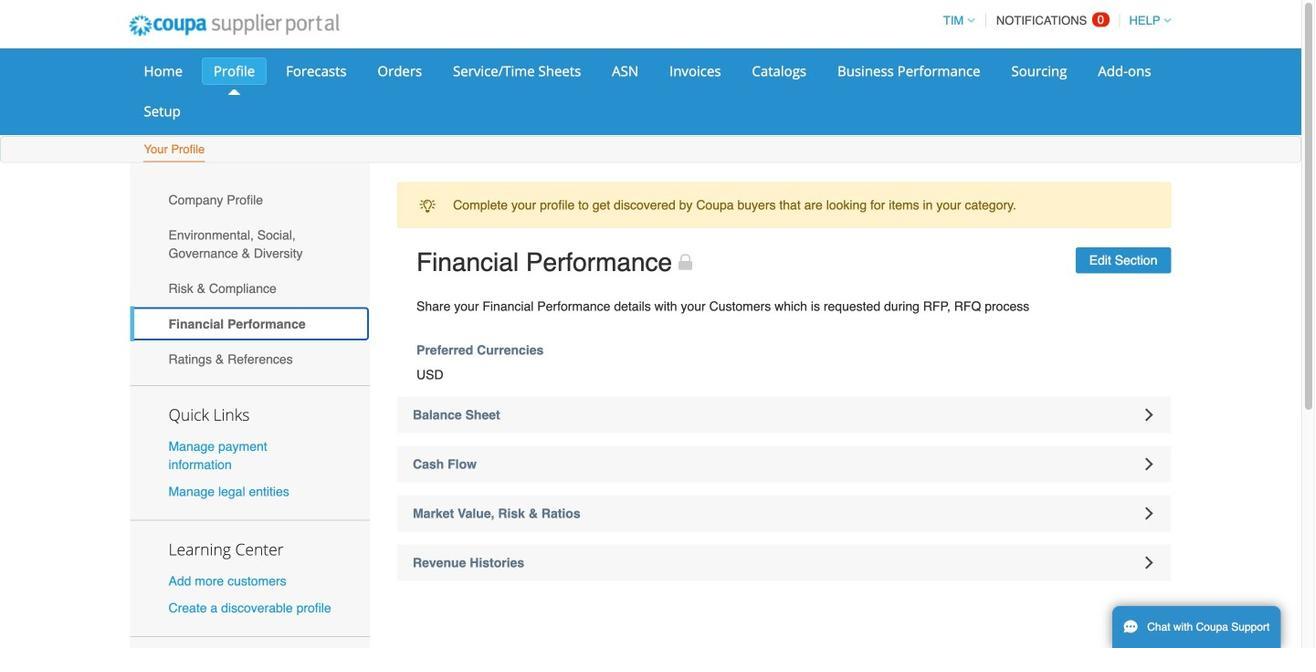 Task type: describe. For each thing, give the bounding box(es) containing it.
2 heading from the top
[[397, 446, 1172, 483]]

1 heading from the top
[[397, 397, 1172, 433]]

coupa supplier portal image
[[116, 3, 352, 48]]



Task type: vqa. For each thing, say whether or not it's contained in the screenshot.
third heading
yes



Task type: locate. For each thing, give the bounding box(es) containing it.
heading
[[397, 397, 1172, 433], [397, 446, 1172, 483], [397, 496, 1172, 532], [397, 545, 1172, 581]]

alert
[[397, 182, 1172, 228]]

4 heading from the top
[[397, 545, 1172, 581]]

navigation
[[935, 3, 1172, 38]]

3 heading from the top
[[397, 496, 1172, 532]]



